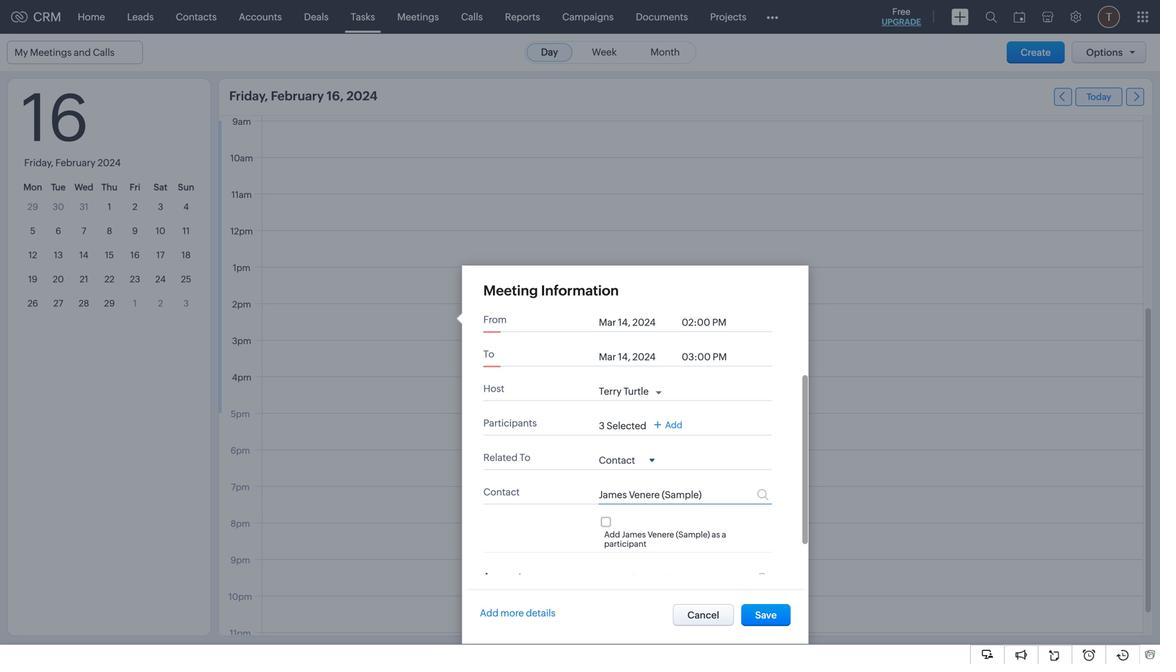 Task type: describe. For each thing, give the bounding box(es) containing it.
create menu image
[[952, 9, 969, 25]]

2 horizontal spatial 3
[[599, 421, 605, 432]]

16,
[[327, 89, 344, 103]]

28
[[79, 299, 89, 309]]

free upgrade
[[882, 7, 921, 27]]

3 selected
[[599, 421, 646, 432]]

create menu element
[[943, 0, 977, 33]]

(sample)
[[676, 531, 710, 540]]

crm
[[33, 10, 61, 24]]

7
[[82, 226, 86, 236]]

selected
[[607, 421, 646, 432]]

9am
[[232, 117, 251, 127]]

1 vertical spatial 2
[[158, 299, 163, 309]]

more
[[500, 608, 524, 619]]

fri
[[130, 182, 140, 193]]

account
[[483, 572, 522, 583]]

month link
[[636, 43, 694, 62]]

my meetings and calls
[[15, 47, 115, 58]]

tue
[[51, 182, 66, 193]]

calls link
[[450, 0, 494, 33]]

1 horizontal spatial 29
[[104, 299, 115, 309]]

11
[[182, 226, 190, 236]]

options
[[1086, 47, 1123, 58]]

Contact field
[[599, 454, 654, 466]]

30
[[53, 202, 64, 212]]

0 vertical spatial 2024
[[346, 89, 378, 103]]

add james venere (sample) as a participant
[[604, 531, 726, 549]]

participant
[[604, 540, 646, 549]]

,
[[51, 157, 53, 168]]

week link
[[577, 43, 631, 62]]

campaigns link
[[551, 0, 625, 33]]

add more details link
[[480, 608, 556, 619]]

day link
[[527, 43, 573, 62]]

add for add more details
[[480, 608, 499, 619]]

campaigns
[[562, 11, 614, 22]]

7pm
[[231, 483, 250, 493]]

add link
[[654, 421, 682, 431]]

0 horizontal spatial 1
[[108, 202, 111, 212]]

hh:mm a text field for from
[[682, 317, 737, 328]]

26
[[27, 299, 38, 309]]

meeting information
[[483, 283, 619, 299]]

terry
[[599, 386, 622, 397]]

24
[[155, 274, 166, 285]]

10
[[156, 226, 165, 236]]

related to
[[483, 453, 530, 464]]

participants
[[483, 418, 537, 429]]

add for add link
[[665, 421, 682, 431]]

friday
[[24, 157, 51, 168]]

12pm
[[230, 226, 253, 237]]

16 friday , february 2024
[[21, 80, 121, 168]]

0 vertical spatial calls
[[461, 11, 483, 22]]

5
[[30, 226, 35, 236]]

9
[[132, 226, 138, 236]]

james
[[622, 531, 646, 540]]

9pm
[[231, 556, 250, 566]]

mmm d, yyyy text field for from
[[599, 317, 675, 328]]

15
[[105, 250, 114, 261]]

11am
[[232, 190, 252, 200]]

5pm
[[231, 409, 250, 420]]

reports link
[[494, 0, 551, 33]]

today
[[1087, 92, 1111, 102]]

4pm
[[232, 373, 251, 383]]

and
[[74, 47, 91, 58]]

4
[[183, 202, 189, 212]]

11pm
[[230, 629, 251, 639]]

mmm d, yyyy text field for to
[[599, 352, 675, 363]]

meetings inside meetings link
[[397, 11, 439, 22]]

leads
[[127, 11, 154, 22]]

home link
[[67, 0, 116, 33]]

10pm
[[228, 592, 252, 603]]

contacts
[[176, 11, 217, 22]]

as
[[712, 531, 720, 540]]

week
[[592, 47, 617, 58]]

31
[[79, 202, 88, 212]]

0 horizontal spatial 29
[[27, 202, 38, 212]]

today link
[[1076, 88, 1122, 106]]

10am
[[230, 153, 253, 164]]

hh:mm a text field for to
[[682, 352, 737, 363]]

mon
[[23, 182, 42, 193]]

projects
[[710, 11, 746, 22]]

meeting
[[483, 283, 538, 299]]

february inside "16 friday , february 2024"
[[55, 157, 96, 168]]

add for add james venere (sample) as a participant
[[604, 531, 620, 540]]

16 for 16
[[130, 250, 140, 261]]

accounts
[[239, 11, 282, 22]]

22
[[104, 274, 114, 285]]

profile element
[[1090, 0, 1128, 33]]

documents link
[[625, 0, 699, 33]]

from
[[483, 315, 507, 326]]



Task type: locate. For each thing, give the bounding box(es) containing it.
1 hh:mm a text field from the top
[[682, 317, 737, 328]]

1 down thu on the top left of page
[[108, 202, 111, 212]]

create
[[1021, 47, 1051, 58]]

my
[[15, 47, 28, 58]]

16
[[21, 80, 89, 156], [130, 250, 140, 261]]

day
[[541, 47, 558, 58]]

1 vertical spatial contact
[[483, 487, 520, 498]]

sat
[[154, 182, 167, 193]]

1 mmm d, yyyy text field from the top
[[599, 317, 675, 328]]

0 horizontal spatial february
[[55, 157, 96, 168]]

21
[[80, 274, 88, 285]]

mmm d, yyyy text field up turtle
[[599, 352, 675, 363]]

1 vertical spatial 16
[[130, 250, 140, 261]]

18
[[182, 250, 191, 261]]

13
[[54, 250, 63, 261]]

16 up , at the left top of the page
[[21, 80, 89, 156]]

2 horizontal spatial add
[[665, 421, 682, 431]]

1 vertical spatial mmm d, yyyy text field
[[599, 352, 675, 363]]

17
[[156, 250, 165, 261]]

8
[[107, 226, 112, 236]]

0 vertical spatial 29
[[27, 202, 38, 212]]

profile image
[[1098, 6, 1120, 28]]

crm link
[[11, 10, 61, 24]]

0 vertical spatial hh:mm a text field
[[682, 317, 737, 328]]

thu
[[101, 182, 117, 193]]

1 horizontal spatial add
[[604, 531, 620, 540]]

0 horizontal spatial add
[[480, 608, 499, 619]]

2 hh:mm a text field from the top
[[682, 352, 737, 363]]

1 vertical spatial calls
[[93, 47, 115, 58]]

2 down fri
[[132, 202, 138, 212]]

1pm
[[233, 263, 250, 273]]

1 horizontal spatial 2
[[158, 299, 163, 309]]

0 vertical spatial mmm d, yyyy text field
[[599, 317, 675, 328]]

1 horizontal spatial 2024
[[346, 89, 378, 103]]

to up host at the left of page
[[483, 349, 494, 360]]

1 vertical spatial add
[[604, 531, 620, 540]]

2024 right 16,
[[346, 89, 378, 103]]

add left more
[[480, 608, 499, 619]]

1 horizontal spatial 1
[[133, 299, 137, 309]]

1 vertical spatial 3
[[183, 299, 189, 309]]

0 vertical spatial february
[[271, 89, 324, 103]]

0 horizontal spatial 16
[[21, 80, 89, 156]]

14
[[79, 250, 88, 261]]

3
[[158, 202, 163, 212], [183, 299, 189, 309], [599, 421, 605, 432]]

19
[[28, 274, 37, 285]]

None text field
[[599, 490, 709, 501]]

to right related
[[520, 453, 530, 464]]

venere
[[648, 531, 674, 540]]

16 inside "16 friday , february 2024"
[[21, 80, 89, 156]]

a
[[722, 531, 726, 540]]

None button
[[673, 605, 734, 627], [741, 605, 791, 627], [673, 605, 734, 627], [741, 605, 791, 627]]

1 horizontal spatial calls
[[461, 11, 483, 22]]

0 vertical spatial to
[[483, 349, 494, 360]]

3pm
[[232, 336, 251, 347]]

to
[[483, 349, 494, 360], [520, 453, 530, 464]]

calls left 'reports' link
[[461, 11, 483, 22]]

29
[[27, 202, 38, 212], [104, 299, 115, 309]]

contact inside field
[[599, 455, 635, 466]]

1 vertical spatial meetings
[[30, 47, 72, 58]]

1 vertical spatial to
[[520, 453, 530, 464]]

1 vertical spatial 1
[[133, 299, 137, 309]]

hh:mm a text field
[[682, 317, 737, 328], [682, 352, 737, 363]]

2024 inside "16 friday , february 2024"
[[98, 157, 121, 168]]

0 vertical spatial 1
[[108, 202, 111, 212]]

reports
[[505, 11, 540, 22]]

search image
[[985, 11, 997, 23]]

0 horizontal spatial contact
[[483, 487, 520, 498]]

25
[[181, 274, 191, 285]]

free
[[892, 7, 910, 17]]

6pm
[[231, 446, 250, 456]]

mmm d, yyyy text field down information
[[599, 317, 675, 328]]

12
[[28, 250, 37, 261]]

1 horizontal spatial 16
[[130, 250, 140, 261]]

calls
[[461, 11, 483, 22], [93, 47, 115, 58]]

1 vertical spatial hh:mm a text field
[[682, 352, 737, 363]]

deals
[[304, 11, 329, 22]]

20
[[53, 274, 64, 285]]

1 down 23
[[133, 299, 137, 309]]

0 vertical spatial 16
[[21, 80, 89, 156]]

29 down mon
[[27, 202, 38, 212]]

sun
[[178, 182, 194, 193]]

month
[[650, 47, 680, 58]]

meetings
[[397, 11, 439, 22], [30, 47, 72, 58]]

16 up 23
[[130, 250, 140, 261]]

1 vertical spatial february
[[55, 157, 96, 168]]

0 horizontal spatial calls
[[93, 47, 115, 58]]

friday, february 16, 2024
[[229, 89, 378, 103]]

meetings left calls link at the top of page
[[397, 11, 439, 22]]

1 horizontal spatial to
[[520, 453, 530, 464]]

1 horizontal spatial 3
[[183, 299, 189, 309]]

logo image
[[11, 11, 28, 22]]

2 mmm d, yyyy text field from the top
[[599, 352, 675, 363]]

6
[[56, 226, 61, 236]]

2 vertical spatial add
[[480, 608, 499, 619]]

2 vertical spatial 3
[[599, 421, 605, 432]]

leads link
[[116, 0, 165, 33]]

8pm
[[231, 519, 250, 530]]

turtle
[[624, 386, 649, 397]]

wed
[[74, 182, 93, 193]]

0 vertical spatial 2
[[132, 202, 138, 212]]

contact down related
[[483, 487, 520, 498]]

2 down 24
[[158, 299, 163, 309]]

16 for 16 friday , february 2024
[[21, 80, 89, 156]]

0 horizontal spatial 3
[[158, 202, 163, 212]]

search element
[[977, 0, 1005, 34]]

terry turtle
[[599, 386, 649, 397]]

deals link
[[293, 0, 340, 33]]

related
[[483, 453, 518, 464]]

2024 up thu on the top left of page
[[98, 157, 121, 168]]

0 vertical spatial contact
[[599, 455, 635, 466]]

2pm
[[232, 300, 251, 310]]

Account field
[[483, 568, 541, 585]]

0 horizontal spatial 2024
[[98, 157, 121, 168]]

0 horizontal spatial meetings
[[30, 47, 72, 58]]

0 horizontal spatial 2
[[132, 202, 138, 212]]

february right , at the left top of the page
[[55, 157, 96, 168]]

3 down sat
[[158, 202, 163, 212]]

1 horizontal spatial contact
[[599, 455, 635, 466]]

3 down 25
[[183, 299, 189, 309]]

home
[[78, 11, 105, 22]]

meetings right my
[[30, 47, 72, 58]]

details
[[526, 608, 556, 619]]

1
[[108, 202, 111, 212], [133, 299, 137, 309]]

contacts link
[[165, 0, 228, 33]]

friday,
[[229, 89, 268, 103]]

23
[[130, 274, 140, 285]]

29 down 22
[[104, 299, 115, 309]]

contact down 3 selected
[[599, 455, 635, 466]]

add inside add james venere (sample) as a participant
[[604, 531, 620, 540]]

2024
[[346, 89, 378, 103], [98, 157, 121, 168]]

meetings link
[[386, 0, 450, 33]]

0 horizontal spatial to
[[483, 349, 494, 360]]

projects link
[[699, 0, 757, 33]]

february left 16,
[[271, 89, 324, 103]]

1 vertical spatial 29
[[104, 299, 115, 309]]

0 vertical spatial meetings
[[397, 11, 439, 22]]

3 left selected
[[599, 421, 605, 432]]

tasks
[[351, 11, 375, 22]]

upgrade
[[882, 17, 921, 27]]

0 vertical spatial 3
[[158, 202, 163, 212]]

1 horizontal spatial february
[[271, 89, 324, 103]]

mmm d, yyyy text field
[[599, 317, 675, 328], [599, 352, 675, 363]]

add right selected
[[665, 421, 682, 431]]

host
[[483, 384, 504, 395]]

0 vertical spatial add
[[665, 421, 682, 431]]

february
[[271, 89, 324, 103], [55, 157, 96, 168]]

tasks link
[[340, 0, 386, 33]]

calls right and
[[93, 47, 115, 58]]

1 vertical spatial 2024
[[98, 157, 121, 168]]

add left james
[[604, 531, 620, 540]]

1 horizontal spatial meetings
[[397, 11, 439, 22]]



Task type: vqa. For each thing, say whether or not it's contained in the screenshot.
Field
no



